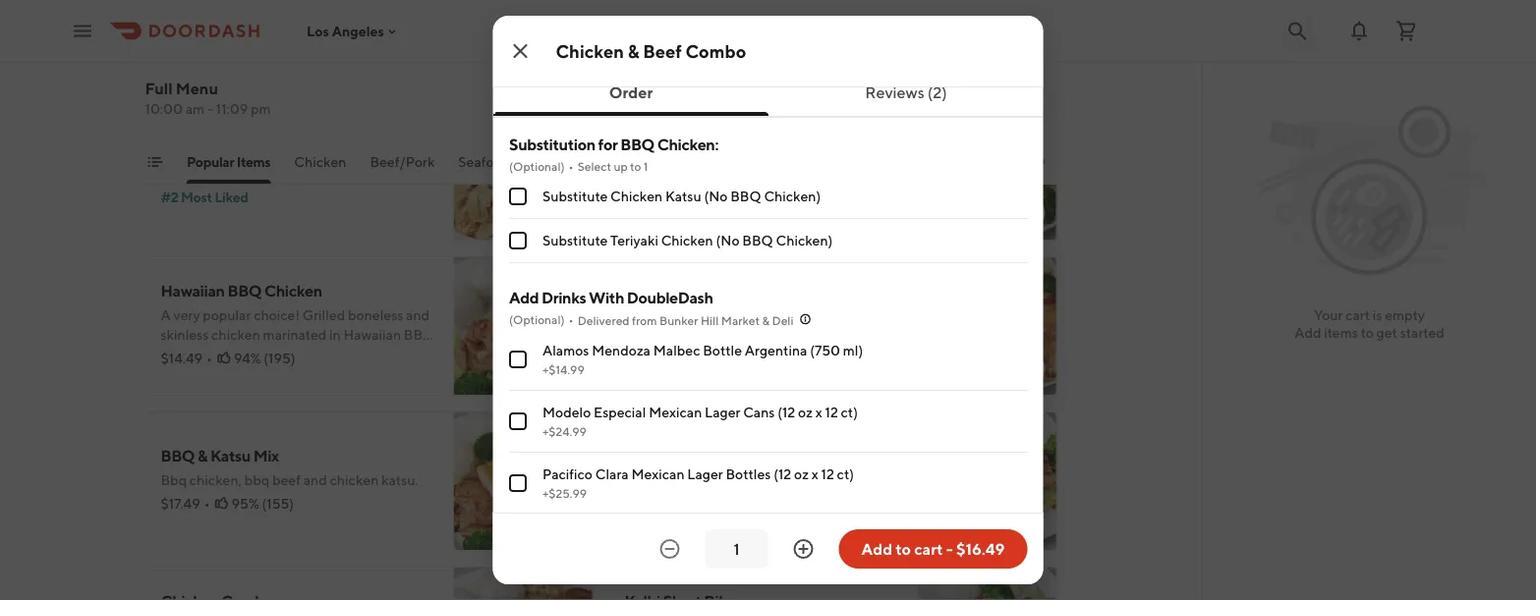 Task type: locate. For each thing, give the bounding box(es) containing it.
hawaiian right marinated at the left
[[344, 327, 401, 343]]

ct) inside modelo especial mexican lager cans (12 oz x 12 ct) +$24.99
[[840, 404, 858, 421]]

$14.49 • down skinless
[[161, 350, 212, 367]]

with down 'crispy'
[[758, 172, 785, 188]]

(optional) inside (optional) •
[[509, 313, 564, 327]]

get
[[1377, 325, 1398, 341]]

0 horizontal spatial boneless
[[348, 307, 403, 323]]

93% (316)
[[690, 30, 750, 46]]

drinks
[[541, 288, 586, 307]]

choice!
[[254, 307, 300, 323]]

most for a block of rice topped with a dash of teriyaki sauce plus a slice of spam wrapped in seaweed.
[[645, 54, 676, 70]]

substitute for substitute chicken katsu (no bbq chicken)
[[542, 188, 607, 204]]

liked for salad
[[214, 189, 248, 205]]

(12 inside modelo especial mexican lager cans (12 oz x 12 ct) +$24.99
[[777, 404, 795, 421]]

1 vertical spatial 12
[[821, 466, 834, 483]]

island
[[534, 154, 571, 170]]

• left select
[[568, 159, 573, 173]]

0 vertical spatial our
[[670, 152, 691, 168]]

menu
[[176, 79, 218, 98]]

chicken down one
[[625, 172, 673, 188]]

x right cans
[[815, 404, 822, 421]]

bunker
[[659, 314, 698, 327]]

1 vertical spatial cart
[[914, 540, 943, 559]]

2 vertical spatial 91%
[[698, 506, 722, 522]]

1 vertical spatial chicken)
[[776, 232, 832, 249]]

$14.49 for chicken
[[625, 195, 666, 211]]

0 horizontal spatial $16.49
[[625, 350, 666, 367]]

combo inside dialog
[[686, 40, 746, 61]]

ct) right bottles
[[837, 466, 854, 483]]

0 vertical spatial $14.49 •
[[625, 195, 676, 211]]

93%
[[690, 30, 717, 46]]

• for 90% (229)
[[670, 195, 676, 211]]

$14.49
[[625, 195, 666, 211], [161, 350, 202, 367], [625, 506, 666, 522]]

0 horizontal spatial (2)
[[269, 136, 289, 155]]

91% (448)
[[234, 30, 296, 46]]

seafood button
[[458, 152, 510, 184]]

0 vertical spatial -
[[207, 101, 213, 117]]

1 horizontal spatial cart
[[1346, 307, 1370, 323]]

lager inside pacifico clara mexican lager bottles (12 oz x 12 ct) +$25.99
[[687, 466, 723, 483]]

breaded
[[813, 152, 866, 168]]

liked
[[212, 54, 246, 70], [678, 54, 712, 70], [214, 189, 248, 205]]

(no for katsu
[[704, 188, 727, 204]]

katsu inside the substitution for bbq chicken: group
[[665, 188, 701, 204]]

katsu down fillets at the top left of the page
[[665, 188, 701, 204]]

91% down lover's
[[234, 30, 258, 46]]

(optional) down 'substitution'
[[509, 159, 564, 173]]

$14.49 • down 1
[[625, 195, 676, 211]]

lager for bottles
[[687, 466, 723, 483]]

0 vertical spatial served
[[713, 172, 755, 188]]

meal for keiki
[[968, 154, 1000, 170]]

oz inside pacifico clara mexican lager bottles (12 oz x 12 ct) +$25.99
[[794, 466, 808, 483]]

$14.49 •
[[625, 195, 676, 211], [161, 350, 212, 367], [625, 506, 676, 522]]

sellers!
[[724, 152, 768, 168]]

0 vertical spatial (no
[[704, 188, 727, 204]]

reviews
[[865, 83, 924, 102]]

lager inside modelo especial mexican lager cans (12 oz x 12 ct) +$24.99
[[704, 404, 740, 421]]

popular right very
[[203, 307, 251, 323]]

1 vertical spatial lager
[[687, 466, 723, 483]]

full menu 10:00 am - 11:09 pm
[[145, 79, 271, 117]]

0 horizontal spatial beef
[[286, 0, 316, 3]]

1 horizontal spatial hawaiian
[[344, 327, 401, 343]]

2 vertical spatial with
[[824, 462, 852, 479]]

beef inside dialog
[[643, 40, 682, 61]]

rice
[[690, 0, 713, 3]]

oz right cans
[[798, 404, 812, 421]]

1 vertical spatial 91%
[[229, 166, 253, 182]]

reviews (2)
[[865, 83, 947, 102]]

chicken inside bbq & katsu mix bbq chicken, bbq beef and chicken katsu.
[[330, 472, 379, 488]]

12 down (750
[[825, 404, 838, 421]]

#1 most liked
[[161, 54, 246, 70]]

sauce. inside "chicken katsu one of our best sellers! crispy breaded chicken fillets served with special ono katsu sauce."
[[625, 191, 666, 207]]

combo up two
[[733, 282, 785, 300]]

1 horizontal spatial (2)
[[927, 83, 947, 102]]

• inside substitution for bbq chicken: (optional) • select up to 1
[[568, 159, 573, 173]]

lager left bottles
[[687, 466, 723, 483]]

0 vertical spatial ct)
[[840, 404, 858, 421]]

items:
[[625, 327, 662, 343]]

0 vertical spatial mexican
[[648, 404, 702, 421]]

seafood
[[458, 154, 510, 170]]

add
[[542, 50, 570, 66], [542, 205, 570, 221], [1006, 205, 1034, 221], [509, 288, 538, 307], [1295, 325, 1322, 341], [542, 360, 570, 376], [1006, 516, 1034, 532], [862, 540, 893, 559]]

1 vertical spatial (no
[[716, 232, 739, 249]]

a inside hawaiian bbq chicken a very popular choice! grilled boneless and skinless chicken marinated in hawaiian bbq sauce.
[[161, 307, 171, 323]]

2 vertical spatial to
[[896, 540, 911, 559]]

$18.99
[[161, 30, 202, 46]]

oz inside modelo especial mexican lager cans (12 oz x 12 ct) +$24.99
[[798, 404, 812, 421]]

&
[[318, 0, 327, 3], [628, 40, 639, 61], [685, 282, 695, 300], [762, 314, 769, 327], [813, 327, 822, 343], [198, 447, 207, 465]]

1 90% from the top
[[698, 195, 726, 211]]

mexican inside modelo especial mexican lager cans (12 oz x 12 ct) +$24.99
[[648, 404, 702, 421]]

chicken down 'most'
[[758, 327, 810, 343]]

and inside hawaiian bbq chicken a very popular choice! grilled boneless and skinless chicken marinated in hawaiian bbq sauce.
[[406, 307, 430, 323]]

topped
[[716, 0, 761, 3]]

lager for cans
[[704, 404, 740, 421]]

1 substitute from the top
[[542, 188, 607, 204]]

add up (optional) •
[[509, 288, 538, 307]]

0 horizontal spatial sauce.
[[161, 346, 202, 363]]

1 horizontal spatial and
[[406, 307, 430, 323]]

1 horizontal spatial in
[[844, 6, 856, 23]]

1 vertical spatial mexican
[[631, 466, 684, 483]]

+$24.99
[[542, 425, 586, 438]]

1 vertical spatial substitute
[[542, 232, 607, 249]]

add button
[[531, 42, 581, 74], [531, 198, 581, 229], [995, 198, 1045, 229], [531, 353, 581, 384], [995, 508, 1045, 540]]

chicken) for substitute chicken katsu (no bbq chicken)
[[764, 188, 820, 204]]

0 vertical spatial $14.49
[[625, 195, 666, 211]]

Current quantity is 1 number field
[[717, 539, 756, 560]]

beef inside "chicken & beef combo a combination of two of our most popular items: hawaiian bbq chicken & bbq beef."
[[698, 282, 731, 300]]

1 (optional) from the top
[[509, 159, 564, 173]]

to inside your cart is empty add items to get started
[[1361, 325, 1374, 341]]

1 vertical spatial beef
[[643, 40, 682, 61]]

teriyaki inside the teriyaki chicken grilled boneless chicken served with our house teriyaki sauce.
[[625, 437, 678, 456]]

sauce. for chicken katsu
[[625, 191, 666, 207]]

mendoza
[[591, 343, 650, 359]]

chicken,
[[190, 472, 242, 488]]

meat
[[173, 6, 205, 23]]

91% left (131)
[[698, 506, 722, 522]]

fillets
[[676, 172, 710, 188]]

chicken inside hawaiian bbq chicken a very popular choice! grilled boneless and skinless chicken marinated in hawaiian bbq sauce.
[[264, 282, 322, 300]]

2 horizontal spatial beef
[[698, 282, 731, 300]]

meal right keiki
[[968, 154, 1000, 170]]

bbq inside substitution for bbq chicken: (optional) • select up to 1
[[620, 135, 654, 154]]

& inside bbq chicken, bbq beef & kalbi short ribs. a meat lover's favorite!
[[318, 0, 327, 3]]

chicken & beef combo dialog
[[493, 0, 1043, 585]]

1 vertical spatial boneless
[[670, 462, 725, 479]]

chicken:
[[657, 135, 718, 154]]

x
[[815, 404, 822, 421], [811, 466, 818, 483]]

0 vertical spatial oz
[[798, 404, 812, 421]]

• down bunker
[[670, 350, 676, 367]]

katsu up best
[[685, 126, 725, 145]]

chicken up the 94%
[[211, 327, 260, 343]]

add button for katsu
[[995, 198, 1045, 229]]

2 substitute from the top
[[542, 232, 607, 249]]

substitution for bbq chicken: (optional) • select up to 1
[[509, 135, 718, 173]]

90% for combo
[[698, 350, 726, 367]]

0 horizontal spatial grilled
[[303, 307, 345, 323]]

2 meal from the left
[[968, 154, 1000, 170]]

0 horizontal spatial popular
[[203, 307, 251, 323]]

of right 1
[[655, 152, 668, 168]]

hawaiian bbq chicken image
[[454, 257, 593, 396]]

liked down popular items
[[214, 189, 248, 205]]

2 vertical spatial beef
[[698, 282, 731, 300]]

chicken
[[556, 40, 624, 61], [625, 126, 682, 145], [294, 154, 346, 170], [610, 188, 662, 204], [661, 232, 713, 249], [264, 282, 322, 300], [625, 282, 682, 300], [758, 327, 810, 343], [681, 437, 738, 456]]

with
[[588, 288, 624, 307]]

1 vertical spatial served
[[780, 462, 822, 479]]

keiki meal (kid's meal)
[[935, 154, 1076, 170]]

$7.99 •
[[625, 30, 669, 46]]

kalbi short ribs image
[[918, 567, 1057, 601]]

los angeles button
[[307, 23, 400, 39]]

0 vertical spatial $16.49
[[625, 350, 666, 367]]

2 horizontal spatial our
[[854, 462, 875, 479]]

with right bottles
[[824, 462, 852, 479]]

0 horizontal spatial hawaiian
[[161, 282, 225, 300]]

bbq & katsu mix image
[[454, 412, 593, 551]]

increase quantity by 1 image
[[792, 538, 815, 561]]

0 horizontal spatial in
[[329, 327, 341, 343]]

meal)
[[1040, 154, 1076, 170]]

a left meat
[[161, 6, 171, 23]]

a
[[794, 0, 801, 3], [692, 6, 699, 23]]

0 vertical spatial (optional)
[[509, 159, 564, 173]]

in right wrapped
[[844, 6, 856, 23]]

0 vertical spatial chicken)
[[764, 188, 820, 204]]

with up spam at the top of the page
[[764, 0, 791, 3]]

• down skinless
[[206, 350, 212, 367]]

with inside the teriyaki chicken grilled boneless chicken served with our house teriyaki sauce.
[[824, 462, 852, 479]]

most right #3
[[645, 54, 676, 70]]

2 90% from the top
[[698, 350, 726, 367]]

(no for chicken
[[716, 232, 739, 249]]

(12 inside pacifico clara mexican lager bottles (12 oz x 12 ct) +$25.99
[[773, 466, 791, 483]]

1 horizontal spatial beef
[[643, 40, 682, 61]]

hawaiian inside "chicken & beef combo a combination of two of our most popular items: hawaiian bbq chicken & bbq beef."
[[664, 327, 722, 343]]

substitution for bbq chicken: group
[[509, 134, 1028, 263]]

mexican inside pacifico clara mexican lager bottles (12 oz x 12 ct) +$25.99
[[631, 466, 684, 483]]

delivered from bunker hill market & deli image
[[797, 312, 813, 327]]

crispy
[[771, 152, 811, 168]]

beef.
[[858, 327, 890, 343]]

add inside group
[[509, 288, 538, 307]]

hawaiian down combination
[[664, 327, 722, 343]]

& inside add drinks with doubledash group
[[762, 314, 769, 327]]

mexican right the especial
[[648, 404, 702, 421]]

0 vertical spatial substitute
[[542, 188, 607, 204]]

a inside "chicken & beef combo a combination of two of our most popular items: hawaiian bbq chicken & bbq beef."
[[625, 307, 635, 323]]

meal inside button
[[685, 154, 716, 170]]

2 vertical spatial $14.49 •
[[625, 506, 676, 522]]

(229)
[[729, 195, 763, 211]]

0 vertical spatial and
[[406, 307, 430, 323]]

in right marinated at the left
[[329, 327, 341, 343]]

2 (optional) from the top
[[509, 313, 564, 327]]

0 vertical spatial in
[[844, 6, 856, 23]]

12 inside pacifico clara mexican lager bottles (12 oz x 12 ct) +$25.99
[[821, 466, 834, 483]]

0 vertical spatial lager
[[704, 404, 740, 421]]

1 vertical spatial teriyaki
[[610, 232, 658, 249]]

0 horizontal spatial a
[[692, 6, 699, 23]]

• up #1 most liked
[[206, 30, 212, 46]]

(2) up (330)
[[269, 136, 289, 155]]

(optional) down drinks
[[509, 313, 564, 327]]

combo inside "chicken & beef combo a combination of two of our most popular items: hawaiian bbq chicken & bbq beef."
[[733, 282, 785, 300]]

served inside the teriyaki chicken grilled boneless chicken served with our house teriyaki sauce.
[[780, 462, 822, 479]]

2 vertical spatial $14.49
[[625, 506, 666, 522]]

Substitute Chicken Katsu (No BBQ Chicken) checkbox
[[509, 188, 526, 205]]

a up sauce
[[625, 0, 635, 3]]

0 vertical spatial teriyaki
[[852, 0, 900, 3]]

12 inside modelo especial mexican lager cans (12 oz x 12 ct) +$24.99
[[825, 404, 838, 421]]

1 vertical spatial 90%
[[698, 350, 726, 367]]

substitute down island favorites button
[[542, 188, 607, 204]]

1 vertical spatial our
[[776, 307, 797, 323]]

12
[[825, 404, 838, 421], [821, 466, 834, 483]]

90%
[[698, 195, 726, 211], [698, 350, 726, 367]]

1 horizontal spatial grilled
[[625, 462, 667, 479]]

teriyaki chicken image
[[918, 412, 1057, 551]]

chicken inside hawaiian bbq chicken a very popular choice! grilled boneless and skinless chicken marinated in hawaiian bbq sauce.
[[211, 327, 260, 343]]

add right increase quantity by 1 icon
[[862, 540, 893, 559]]

1 vertical spatial ct)
[[837, 466, 854, 483]]

$5.49 •
[[161, 166, 207, 182]]

teriyaki up add drinks with doubledash
[[610, 232, 658, 249]]

meal inside 'button'
[[968, 154, 1000, 170]]

0 horizontal spatial cart
[[914, 540, 943, 559]]

(12 right cans
[[777, 404, 795, 421]]

• up #2 most liked
[[201, 166, 207, 182]]

beef for chicken & beef combo
[[643, 40, 682, 61]]

2 vertical spatial our
[[854, 462, 875, 479]]

#3
[[625, 54, 642, 70]]

• down mini meal button
[[670, 195, 676, 211]]

$16.49 inside button
[[956, 540, 1005, 559]]

$14.49 down house
[[625, 506, 666, 522]]

0 horizontal spatial our
[[670, 152, 691, 168]]

1 vertical spatial with
[[758, 172, 785, 188]]

1 horizontal spatial boneless
[[670, 462, 725, 479]]

chicken up from
[[625, 282, 682, 300]]

liked up menu on the top
[[212, 54, 246, 70]]

mexican for clara
[[631, 466, 684, 483]]

(2)
[[927, 83, 947, 102], [269, 136, 289, 155]]

grilled up house
[[625, 462, 667, 479]]

0 vertical spatial with
[[764, 0, 791, 3]]

1 popular from the left
[[203, 307, 251, 323]]

cart up kalbi short ribs image
[[914, 540, 943, 559]]

substitute for substitute teriyaki chicken (no bbq chicken)
[[542, 232, 607, 249]]

None checkbox
[[509, 351, 526, 369], [509, 413, 526, 431], [509, 475, 526, 492], [509, 351, 526, 369], [509, 413, 526, 431], [509, 475, 526, 492]]

chicken) for substitute teriyaki chicken (no bbq chicken)
[[776, 232, 832, 249]]

chicken inside the teriyaki chicken grilled boneless chicken served with our house teriyaki sauce.
[[681, 437, 738, 456]]

1 vertical spatial combo
[[733, 282, 785, 300]]

0 horizontal spatial to
[[630, 159, 641, 173]]

1 horizontal spatial served
[[780, 462, 822, 479]]

a up wrapped
[[794, 0, 801, 3]]

1 vertical spatial in
[[329, 327, 341, 343]]

2 horizontal spatial to
[[1361, 325, 1374, 341]]

• for 91% (330)
[[201, 166, 207, 182]]

1 horizontal spatial a
[[794, 0, 801, 3]]

grilled up marinated at the left
[[303, 307, 345, 323]]

of
[[675, 0, 687, 3], [837, 0, 849, 3], [733, 6, 745, 23], [655, 152, 668, 168], [719, 307, 731, 323], [761, 307, 773, 323]]

1 vertical spatial to
[[1361, 325, 1374, 341]]

$14.49 down skinless
[[161, 350, 202, 367]]

(12 for cans
[[777, 404, 795, 421]]

our inside "chicken katsu one of our best sellers! crispy breaded chicken fillets served with special ono katsu sauce."
[[670, 152, 691, 168]]

a down rice
[[692, 6, 699, 23]]

teriyaki up house
[[625, 437, 678, 456]]

1 meal from the left
[[685, 154, 716, 170]]

sauce
[[625, 6, 661, 23]]

hawaiian up very
[[161, 282, 225, 300]]

90% down fillets at the top left of the page
[[698, 195, 726, 211]]

close chicken & beef combo image
[[509, 39, 532, 63]]

0 vertical spatial combo
[[686, 40, 746, 61]]

0 vertical spatial to
[[630, 159, 641, 173]]

ct) for modelo especial mexican lager cans (12 oz x 12 ct)
[[840, 404, 858, 421]]

0 vertical spatial x
[[815, 404, 822, 421]]

hill
[[700, 314, 718, 327]]

katsu inside bbq & katsu mix bbq chicken, bbq beef and chicken katsu.
[[210, 447, 251, 465]]

add down your
[[1295, 325, 1322, 341]]

(12 right bottles
[[773, 466, 791, 483]]

popular up beef.
[[833, 307, 882, 323]]

oz right bottles
[[794, 466, 808, 483]]

cans
[[743, 404, 774, 421]]

0 vertical spatial 12
[[825, 404, 838, 421]]

meal up fillets at the top left of the page
[[685, 154, 716, 170]]

• down drinks
[[568, 313, 573, 326]]

mexican
[[648, 404, 702, 421], [631, 466, 684, 483]]

a left very
[[161, 307, 171, 323]]

add button up modelo
[[531, 353, 581, 384]]

from
[[632, 314, 657, 327]]

1 horizontal spatial sauce.
[[625, 191, 666, 207]]

chicken combo image
[[454, 567, 593, 601]]

most for bbq chicken, bbq beef & kalbi short ribs. a meat lover's favorite!
[[178, 54, 210, 70]]

most down the $5.49 •
[[181, 189, 212, 205]]

macaroni salad (2) image
[[454, 101, 593, 241]]

0 vertical spatial 90%
[[698, 195, 726, 211]]

0 vertical spatial grilled
[[303, 307, 345, 323]]

$17.49 •
[[161, 496, 210, 512]]

of down topped
[[733, 6, 745, 23]]

chicken left katsu.
[[330, 472, 379, 488]]

sauce. inside hawaiian bbq chicken a very popular choice! grilled boneless and skinless chicken marinated in hawaiian bbq sauce.
[[161, 346, 202, 363]]

1 vertical spatial $14.49 •
[[161, 350, 212, 367]]

a block of rice topped with a dash of teriyaki sauce plus a slice of spam wrapped in seaweed.
[[625, 0, 900, 42]]

special
[[788, 172, 831, 188]]

sauce. down 1
[[625, 191, 666, 207]]

1 vertical spatial a
[[692, 6, 699, 23]]

0 horizontal spatial and
[[303, 472, 327, 488]]

decrease quantity by 1 image
[[658, 538, 682, 561]]

(no down 90% (229)
[[716, 232, 739, 249]]

up
[[613, 159, 627, 173]]

favorite!
[[252, 6, 304, 23]]

1 vertical spatial -
[[946, 540, 953, 559]]

chicken left #3
[[556, 40, 624, 61]]

add right substitute chicken katsu (no bbq chicken) checkbox
[[542, 205, 570, 221]]

pacifico
[[542, 466, 592, 483]]

substitute
[[542, 188, 607, 204], [542, 232, 607, 249]]

add button for chicken
[[995, 508, 1045, 540]]

$16.49 up kalbi short ribs image
[[956, 540, 1005, 559]]

1 horizontal spatial popular
[[833, 307, 882, 323]]

teriyaki right dash
[[852, 0, 900, 3]]

chicken up the sauce.
[[728, 462, 777, 479]]

90% for of
[[698, 195, 726, 211]]

served
[[713, 172, 755, 188], [780, 462, 822, 479]]

hawaiian bbq chicken a very popular choice! grilled boneless and skinless chicken marinated in hawaiian bbq sauce.
[[161, 282, 435, 363]]

0 vertical spatial (12
[[777, 404, 795, 421]]

1 horizontal spatial meal
[[968, 154, 1000, 170]]

add button up kalbi short ribs image
[[995, 508, 1045, 540]]

• for 90% (188)
[[670, 350, 676, 367]]

$14.49 down 1
[[625, 195, 666, 211]]

1 vertical spatial $14.49
[[161, 350, 202, 367]]

mexican right clara
[[631, 466, 684, 483]]

teriyaki chicken grilled boneless chicken served with our house teriyaki sauce.
[[625, 437, 875, 498]]

chicken down substitute chicken katsu (no bbq chicken)
[[661, 232, 713, 249]]

ct) down ml) at right bottom
[[840, 404, 858, 421]]

add button for bbq
[[531, 353, 581, 384]]

x inside modelo especial mexican lager cans (12 oz x 12 ct) +$24.99
[[815, 404, 822, 421]]

0 vertical spatial boneless
[[348, 307, 403, 323]]

meal
[[685, 154, 716, 170], [968, 154, 1000, 170]]

x inside pacifico clara mexican lager bottles (12 oz x 12 ct) +$25.99
[[811, 466, 818, 483]]

$14.49 • for chicken
[[625, 195, 676, 211]]

bbq inside bbq & katsu mix bbq chicken, bbq beef and chicken katsu.
[[161, 447, 195, 465]]

cart inside button
[[914, 540, 943, 559]]

• up #3 most liked
[[663, 30, 669, 46]]

with inside "chicken katsu one of our best sellers! crispy breaded chicken fillets served with special ono katsu sauce."
[[758, 172, 785, 188]]

94% (195)
[[234, 350, 295, 367]]

0 horizontal spatial served
[[713, 172, 755, 188]]

cart left the is
[[1346, 307, 1370, 323]]

two
[[734, 307, 758, 323]]

1 vertical spatial (12
[[773, 466, 791, 483]]

1 vertical spatial sauce.
[[161, 346, 202, 363]]

substitute right substitute teriyaki chicken (no bbq chicken) checkbox
[[542, 232, 607, 249]]

- up kalbi short ribs image
[[946, 540, 953, 559]]

0 horizontal spatial meal
[[685, 154, 716, 170]]

90% left (188)
[[698, 350, 726, 367]]

0 vertical spatial beef
[[286, 0, 316, 3]]

ct) inside pacifico clara mexican lager bottles (12 oz x 12 ct) +$25.99
[[837, 466, 854, 483]]

91% down salad
[[229, 166, 253, 182]]

2 vertical spatial teriyaki
[[625, 437, 678, 456]]

and
[[406, 307, 430, 323], [303, 472, 327, 488]]

order
[[609, 83, 652, 102]]

order button
[[577, 73, 684, 112]]

1 vertical spatial grilled
[[625, 462, 667, 479]]

- right the am
[[207, 101, 213, 117]]

$16.49 down items:
[[625, 350, 666, 367]]

0 horizontal spatial -
[[207, 101, 213, 117]]

0 vertical spatial (2)
[[927, 83, 947, 102]]

served right bottles
[[780, 462, 822, 479]]

combo for chicken & beef combo
[[686, 40, 746, 61]]

$14.49 • down house
[[625, 506, 676, 522]]

mini meal button
[[654, 152, 716, 184]]

• down teriyaki
[[670, 506, 676, 522]]

boneless inside the teriyaki chicken grilled boneless chicken served with our house teriyaki sauce.
[[670, 462, 725, 479]]

1 vertical spatial (2)
[[269, 136, 289, 155]]

served down sellers!
[[713, 172, 755, 188]]

our inside "chicken & beef combo a combination of two of our most popular items: hawaiian bbq chicken & bbq beef."
[[776, 307, 797, 323]]

1 vertical spatial (optional)
[[509, 313, 564, 327]]

in inside a block of rice topped with a dash of teriyaki sauce plus a slice of spam wrapped in seaweed.
[[844, 6, 856, 23]]

chicken up one
[[625, 126, 682, 145]]

2 popular from the left
[[833, 307, 882, 323]]

reviews (2) button
[[833, 73, 978, 112]]

1 vertical spatial $16.49
[[956, 540, 1005, 559]]

boneless
[[348, 307, 403, 323], [670, 462, 725, 479]]

1 vertical spatial x
[[811, 466, 818, 483]]



Task type: vqa. For each thing, say whether or not it's contained in the screenshot.
payment methods link
no



Task type: describe. For each thing, give the bounding box(es) containing it.
of inside "chicken katsu one of our best sellers! crispy breaded chicken fillets served with special ono katsu sauce."
[[655, 152, 668, 168]]

to inside button
[[896, 540, 911, 559]]

Substitute Teriyaki Chicken (No BBQ Chicken) checkbox
[[509, 232, 526, 250]]

beef for chicken & beef combo a combination of two of our most popular items: hawaiian bbq chicken & bbq beef.
[[698, 282, 731, 300]]

boneless inside hawaiian bbq chicken a very popular choice! grilled boneless and skinless chicken marinated in hawaiian bbq sauce.
[[348, 307, 403, 323]]

of right two
[[761, 307, 773, 323]]

oz for bottles
[[794, 466, 808, 483]]

short
[[365, 0, 399, 3]]

add down "alamos"
[[542, 360, 570, 376]]

keiki meal (kid's meal) button
[[935, 152, 1076, 184]]

most for macaroni salad (2)
[[181, 189, 212, 205]]

liked for block
[[678, 54, 712, 70]]

very
[[173, 307, 200, 323]]

keiki
[[935, 154, 966, 170]]

modelo especial mexican lager cans (12 oz x 12 ct) +$24.99
[[542, 404, 858, 438]]

• for 95% (155)
[[204, 496, 210, 512]]

popular inside hawaiian bbq chicken a very popular choice! grilled boneless and skinless chicken marinated in hawaiian bbq sauce.
[[203, 307, 251, 323]]

ct) for pacifico clara mexican lager bottles (12 oz x 12 ct)
[[837, 466, 854, 483]]

bottles
[[725, 466, 770, 483]]

plus
[[664, 6, 689, 23]]

angeles
[[332, 23, 384, 39]]

lover's
[[208, 6, 249, 23]]

liked for chicken,
[[212, 54, 246, 70]]

94%
[[234, 350, 261, 367]]

chicken inside "chicken katsu one of our best sellers! crispy breaded chicken fillets served with special ono katsu sauce."
[[625, 126, 682, 145]]

scroll menu navigation right image
[[1034, 154, 1049, 170]]

add drinks with doubledash group
[[509, 287, 1028, 515]]

delivered from bunker hill market & deli
[[577, 314, 793, 327]]

meal for mini
[[685, 154, 716, 170]]

91% for salad
[[229, 166, 253, 182]]

mini meal
[[654, 154, 716, 170]]

notification bell image
[[1348, 19, 1371, 43]]

with inside a block of rice topped with a dash of teriyaki sauce plus a slice of spam wrapped in seaweed.
[[764, 0, 791, 3]]

add to cart - $16.49
[[862, 540, 1005, 559]]

91% (131)
[[698, 506, 753, 522]]

teriyaki
[[665, 482, 711, 498]]

argentina
[[744, 343, 807, 359]]

(optional) inside substitution for bbq chicken: (optional) • select up to 1
[[509, 159, 564, 173]]

add right close chicken & beef combo icon
[[542, 50, 570, 66]]

hawaiian bbq mix image
[[454, 0, 593, 86]]

(188)
[[729, 350, 760, 367]]

x for modelo especial mexican lager cans (12 oz x 12 ct)
[[815, 404, 822, 421]]

chicken inside the teriyaki chicken grilled boneless chicken served with our house teriyaki sauce.
[[728, 462, 777, 479]]

beef/pork button
[[369, 152, 434, 184]]

bbq
[[161, 472, 187, 488]]

of right hill
[[719, 307, 731, 323]]

(448)
[[261, 30, 296, 46]]

cart inside your cart is empty add items to get started
[[1346, 307, 1370, 323]]

alamos mendoza malbec bottle argentina (750 ml) +$14.99
[[542, 343, 863, 376]]

teriyaki inside a block of rice topped with a dash of teriyaki sauce plus a slice of spam wrapped in seaweed.
[[852, 0, 900, 3]]

#1
[[161, 54, 176, 70]]

grilled inside hawaiian bbq chicken a very popular choice! grilled boneless and skinless chicken marinated in hawaiian bbq sauce.
[[303, 307, 345, 323]]

(2) inside 'button'
[[927, 83, 947, 102]]

x for pacifico clara mexican lager bottles (12 oz x 12 ct)
[[811, 466, 818, 483]]

block
[[637, 0, 672, 3]]

alamos
[[542, 343, 589, 359]]

0 vertical spatial a
[[794, 0, 801, 3]]

ono
[[834, 172, 862, 188]]

bbq
[[244, 472, 269, 488]]

combo for chicken & beef combo a combination of two of our most popular items: hawaiian bbq chicken & bbq beef.
[[733, 282, 785, 300]]

(750
[[810, 343, 840, 359]]

popular inside "chicken & beef combo a combination of two of our most popular items: hawaiian bbq chicken & bbq beef."
[[833, 307, 882, 323]]

$18.99 •
[[161, 30, 212, 46]]

• for 91% (131)
[[670, 506, 676, 522]]

mexican for especial
[[648, 404, 702, 421]]

select
[[577, 159, 611, 173]]

bottle
[[703, 343, 742, 359]]

chicken inside "chicken katsu one of our best sellers! crispy breaded chicken fillets served with special ono katsu sauce."
[[625, 172, 673, 188]]

90% (188)
[[698, 350, 760, 367]]

one
[[625, 152, 652, 168]]

95%
[[232, 496, 259, 512]]

spam musubi (2 pcs) image
[[918, 0, 1057, 86]]

Item Search search field
[[774, 92, 1041, 114]]

0 items, open order cart image
[[1395, 19, 1418, 43]]

los
[[307, 23, 329, 39]]

& inside bbq & katsu mix bbq chicken, bbq beef and chicken katsu.
[[198, 447, 207, 465]]

sauce. for hawaiian bbq chicken
[[161, 346, 202, 363]]

for
[[598, 135, 617, 154]]

started
[[1400, 325, 1445, 341]]

#2 most liked
[[161, 189, 248, 205]]

$14.49 for teriyaki
[[625, 506, 666, 522]]

• for 91% (448)
[[206, 30, 212, 46]]

chicken & beef combo image
[[918, 257, 1057, 396]]

chicken button
[[294, 152, 346, 184]]

a inside a block of rice topped with a dash of teriyaki sauce plus a slice of spam wrapped in seaweed.
[[625, 0, 635, 3]]

in inside hawaiian bbq chicken a very popular choice! grilled boneless and skinless chicken marinated in hawaiian bbq sauce.
[[329, 327, 341, 343]]

(kid's
[[1002, 154, 1037, 170]]

am
[[185, 101, 205, 117]]

pm
[[251, 101, 271, 117]]

$14.49 for hawaiian
[[161, 350, 202, 367]]

add inside your cart is empty add items to get started
[[1295, 325, 1322, 341]]

chicken katsu one of our best sellers! crispy breaded chicken fillets served with special ono katsu sauce.
[[625, 126, 901, 207]]

#2
[[161, 189, 178, 205]]

add button left #3
[[531, 42, 581, 74]]

of up plus
[[675, 0, 687, 3]]

add down keiki meal (kid's meal) 'button' on the top of the page
[[1006, 205, 1034, 221]]

a inside bbq chicken, bbq beef & kalbi short ribs. a meat lover's favorite!
[[161, 6, 171, 23]]

(12 for bottles
[[773, 466, 791, 483]]

pacifico clara mexican lager bottles (12 oz x 12 ct) +$25.99
[[542, 466, 854, 500]]

oz for cans
[[798, 404, 812, 421]]

add button right substitute chicken katsu (no bbq chicken) checkbox
[[531, 198, 581, 229]]

$5.49
[[161, 166, 197, 182]]

beef
[[272, 472, 301, 488]]

favorites
[[574, 154, 631, 170]]

your cart is empty add items to get started
[[1295, 307, 1445, 341]]

(optional) •
[[509, 313, 573, 327]]

grilled inside the teriyaki chicken grilled boneless chicken served with our house teriyaki sauce.
[[625, 462, 667, 479]]

+$14.99
[[542, 363, 584, 376]]

and inside bbq & katsu mix bbq chicken, bbq beef and chicken katsu.
[[303, 472, 327, 488]]

12 for pacifico clara mexican lager bottles (12 oz x 12 ct)
[[821, 466, 834, 483]]

full
[[145, 79, 173, 98]]

$14.49 • for teriyaki
[[625, 506, 676, 522]]

• for 94% (195)
[[206, 350, 212, 367]]

los angeles
[[307, 23, 384, 39]]

mix
[[253, 447, 279, 465]]

teriyaki inside the substitution for bbq chicken: group
[[610, 232, 658, 249]]

chicken & beef combo
[[556, 40, 746, 61]]

substitution
[[509, 135, 595, 154]]

marinated
[[263, 327, 327, 343]]

island favorites button
[[534, 152, 631, 184]]

12 for modelo especial mexican lager cans (12 oz x 12 ct)
[[825, 404, 838, 421]]

dash
[[804, 0, 834, 3]]

$14.49 • for hawaiian
[[161, 350, 212, 367]]

wrapped
[[786, 6, 841, 23]]

served inside "chicken katsu one of our best sellers! crispy breaded chicken fillets served with special ono katsu sauce."
[[713, 172, 755, 188]]

91% (330)
[[229, 166, 291, 182]]

chicken katsu image
[[918, 101, 1057, 241]]

your
[[1314, 307, 1343, 323]]

chicken right (330)
[[294, 154, 346, 170]]

our inside the teriyaki chicken grilled boneless chicken served with our house teriyaki sauce.
[[854, 462, 875, 479]]

katsu right ono
[[865, 172, 901, 188]]

especial
[[593, 404, 646, 421]]

popular
[[186, 154, 234, 170]]

add up kalbi short ribs image
[[1006, 516, 1034, 532]]

delivered
[[577, 314, 629, 327]]

beef inside bbq chicken, bbq beef & kalbi short ribs. a meat lover's favorite!
[[286, 0, 316, 3]]

chicken,
[[194, 0, 250, 3]]

malbec
[[653, 343, 700, 359]]

(330)
[[256, 166, 291, 182]]

91% for chicken,
[[234, 30, 258, 46]]

seaweed.
[[625, 26, 683, 42]]

(155)
[[262, 496, 294, 512]]

mini
[[654, 154, 682, 170]]

open menu image
[[71, 19, 94, 43]]

popular items
[[186, 154, 270, 170]]

- inside "full menu 10:00 am - 11:09 pm"
[[207, 101, 213, 117]]

- inside button
[[946, 540, 953, 559]]

$17.49
[[161, 496, 200, 512]]

items
[[236, 154, 270, 170]]

macaroni
[[161, 136, 226, 155]]

bbq & katsu mix bbq chicken, bbq beef and chicken katsu.
[[161, 447, 418, 488]]

katsu.
[[381, 472, 418, 488]]

add drinks with doubledash
[[509, 288, 713, 307]]

of right dash
[[837, 0, 849, 3]]

combination
[[637, 307, 716, 323]]

best
[[694, 152, 721, 168]]

• inside (optional) •
[[568, 313, 573, 326]]

#3 most liked
[[625, 54, 712, 70]]

chicken down 1
[[610, 188, 662, 204]]

substitute teriyaki chicken (no bbq chicken)
[[542, 232, 832, 249]]

to inside substitution for bbq chicken: (optional) • select up to 1
[[630, 159, 641, 173]]

add inside button
[[862, 540, 893, 559]]

+$25.99
[[542, 487, 586, 500]]

• for 93% (316)
[[663, 30, 669, 46]]



